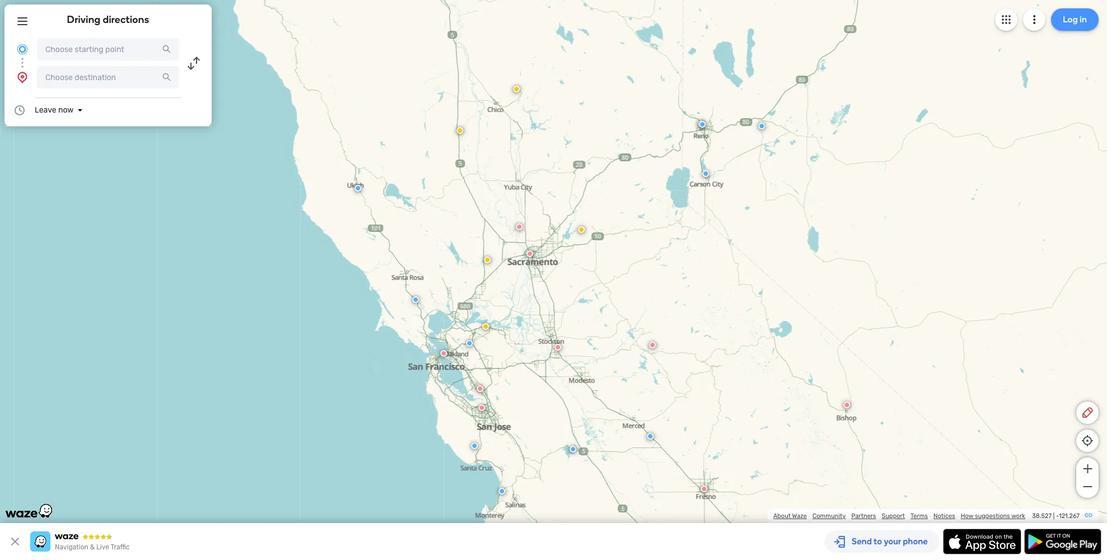 Task type: vqa. For each thing, say whether or not it's contained in the screenshot.
the "miles" inside the hicks rd; veterans memorial hwy 18.4 miles
no



Task type: describe. For each thing, give the bounding box(es) containing it.
support link
[[882, 512, 905, 520]]

notices
[[934, 512, 955, 520]]

about waze link
[[773, 512, 807, 520]]

current location image
[[16, 43, 29, 56]]

terms link
[[911, 512, 928, 520]]

38.527
[[1032, 512, 1052, 520]]

about waze community partners support terms notices how suggestions work
[[773, 512, 1025, 520]]

leave
[[35, 105, 56, 115]]

waze
[[792, 512, 807, 520]]

now
[[58, 105, 74, 115]]

38.527 | -121.267
[[1032, 512, 1080, 520]]

location image
[[16, 71, 29, 84]]

121.267
[[1059, 512, 1080, 520]]

-
[[1056, 512, 1059, 520]]

community
[[813, 512, 846, 520]]

partners link
[[851, 512, 876, 520]]

driving
[[67, 13, 100, 26]]

how suggestions work link
[[961, 512, 1025, 520]]

leave now
[[35, 105, 74, 115]]

about
[[773, 512, 791, 520]]

work
[[1011, 512, 1025, 520]]

zoom out image
[[1081, 480, 1095, 493]]

hazard image
[[457, 127, 463, 134]]

clock image
[[13, 104, 26, 117]]

notices link
[[934, 512, 955, 520]]

navigation & live traffic
[[55, 543, 130, 551]]

&
[[90, 543, 95, 551]]



Task type: locate. For each thing, give the bounding box(es) containing it.
x image
[[8, 535, 22, 548]]

Choose starting point text field
[[37, 38, 179, 60]]

live
[[96, 543, 109, 551]]

|
[[1053, 512, 1055, 520]]

community link
[[813, 512, 846, 520]]

police image
[[771, 122, 778, 128], [702, 170, 709, 177], [355, 185, 361, 192], [466, 340, 473, 347], [647, 433, 654, 440]]

support
[[882, 512, 905, 520]]

road closed image
[[440, 350, 447, 357], [478, 386, 485, 393], [844, 402, 850, 408], [475, 444, 481, 451]]

partners
[[851, 512, 876, 520]]

zoom in image
[[1081, 462, 1095, 475]]

directions
[[103, 13, 149, 26]]

traffic
[[111, 543, 130, 551]]

road closed image
[[509, 223, 515, 230], [555, 344, 561, 351], [484, 404, 491, 411], [702, 491, 709, 498]]

pencil image
[[1081, 406, 1094, 419]]

terms
[[911, 512, 928, 520]]

link image
[[1084, 511, 1093, 520]]

how
[[961, 512, 973, 520]]

hazard image
[[513, 86, 520, 92], [578, 226, 585, 233], [484, 257, 491, 263], [482, 323, 489, 330]]

suggestions
[[975, 512, 1010, 520]]

driving directions
[[67, 13, 149, 26]]

navigation
[[55, 543, 88, 551]]

police image
[[699, 121, 706, 128], [412, 296, 419, 303], [570, 446, 576, 453], [499, 488, 505, 495]]

Choose destination text field
[[37, 66, 179, 88]]



